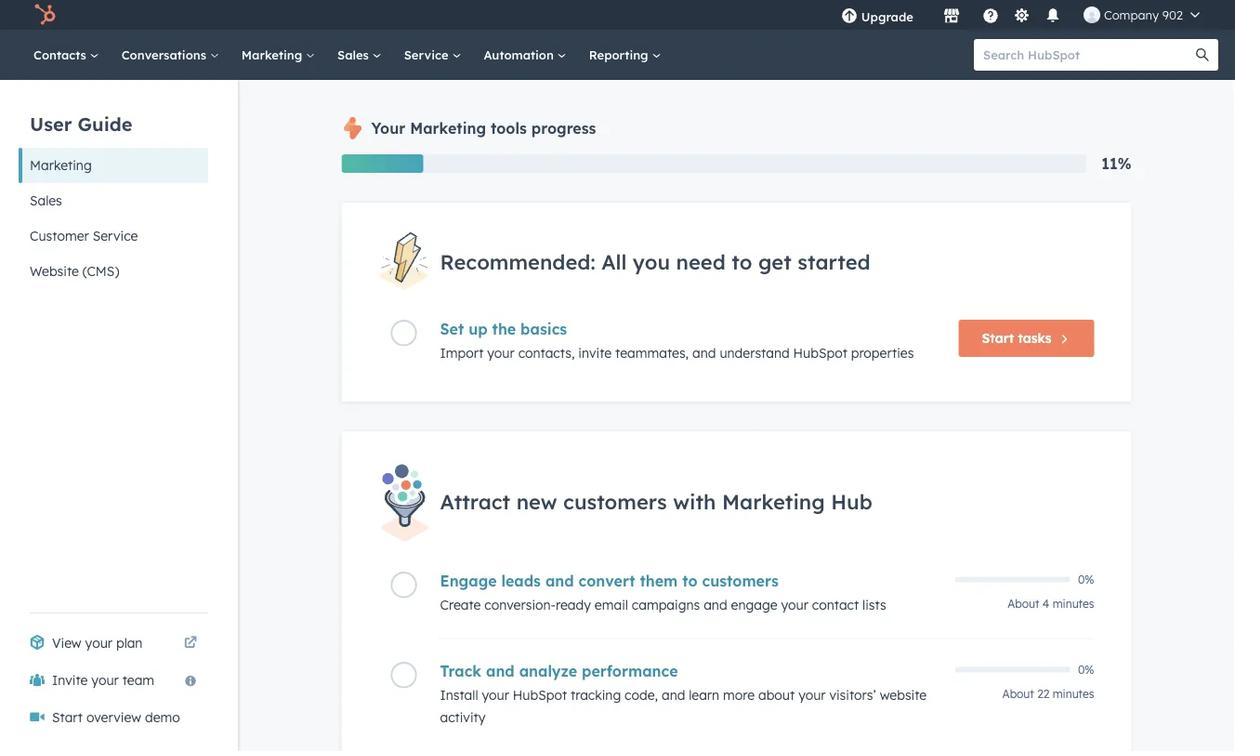 Task type: describe. For each thing, give the bounding box(es) containing it.
contact
[[812, 596, 859, 612]]

website
[[880, 686, 927, 703]]

mateo roberts image
[[1084, 7, 1100, 23]]

your right the about
[[799, 686, 826, 703]]

company
[[1104, 7, 1159, 22]]

minutes for track and analyze performance
[[1053, 686, 1094, 700]]

company 902 button
[[1073, 0, 1211, 30]]

ready
[[556, 596, 591, 612]]

user guide
[[30, 112, 132, 135]]

to inside engage leads and convert them to customers create conversion-ready email campaigns and engage your contact lists
[[682, 571, 698, 590]]

automation link
[[473, 30, 578, 80]]

and up ready
[[545, 571, 574, 590]]

1 link opens in a new window image from the top
[[184, 632, 197, 654]]

service link
[[393, 30, 473, 80]]

engage leads and convert them to customers create conversion-ready email campaigns and engage your contact lists
[[440, 571, 886, 612]]

learn
[[689, 686, 720, 703]]

import
[[440, 345, 484, 361]]

user
[[30, 112, 72, 135]]

start tasks
[[982, 330, 1052, 346]]

engage
[[731, 596, 778, 612]]

0 vertical spatial customers
[[563, 489, 667, 514]]

hubspot link
[[22, 4, 70, 26]]

website
[[30, 263, 79, 279]]

invite your team
[[52, 672, 154, 688]]

about 22 minutes
[[1003, 686, 1094, 700]]

you
[[633, 249, 670, 274]]

start overview demo link
[[19, 699, 208, 736]]

your inside 'link'
[[85, 635, 112, 651]]

about 4 minutes
[[1008, 596, 1094, 610]]

view
[[52, 635, 81, 651]]

about for track and analyze performance
[[1003, 686, 1034, 700]]

your inside the set up the basics import your contacts, invite teammates, and understand hubspot properties
[[487, 345, 515, 361]]

902
[[1163, 7, 1183, 22]]

install
[[440, 686, 478, 703]]

Search HubSpot search field
[[974, 39, 1202, 71]]

about
[[758, 686, 795, 703]]

convert
[[579, 571, 635, 590]]

hub
[[831, 489, 873, 514]]

sales link
[[326, 30, 393, 80]]

minutes for engage leads and convert them to customers
[[1053, 596, 1094, 610]]

upgrade image
[[841, 8, 858, 25]]

upgrade
[[861, 9, 914, 24]]

invite
[[52, 672, 88, 688]]

settings image
[[1013, 8, 1030, 25]]

recommended: all you need to get started
[[440, 249, 871, 274]]

email
[[595, 596, 628, 612]]

0 vertical spatial sales
[[337, 47, 372, 62]]

4
[[1043, 596, 1050, 610]]

start for start tasks
[[982, 330, 1014, 346]]

your
[[371, 119, 406, 138]]

set up the basics button
[[440, 320, 944, 339]]

hubspot inside the track and analyze performance install your hubspot tracking code, and learn more about your visitors' website activity
[[513, 686, 567, 703]]

marketing button
[[19, 148, 208, 183]]

conversion-
[[485, 596, 556, 612]]

and inside the set up the basics import your contacts, invite teammates, and understand hubspot properties
[[692, 345, 716, 361]]

set
[[440, 320, 464, 339]]

tracking
[[571, 686, 621, 703]]

contacts,
[[518, 345, 575, 361]]

conversations link
[[110, 30, 230, 80]]

track
[[440, 661, 482, 680]]

0 vertical spatial service
[[404, 47, 452, 62]]

view your plan link
[[19, 625, 208, 662]]

reporting link
[[578, 30, 672, 80]]

the
[[492, 320, 516, 339]]

attract
[[440, 489, 510, 514]]

about for engage leads and convert them to customers
[[1008, 596, 1040, 610]]

customer service
[[30, 228, 138, 244]]

customers inside engage leads and convert them to customers create conversion-ready email campaigns and engage your contact lists
[[702, 571, 779, 590]]

attract new customers with marketing hub
[[440, 489, 873, 514]]

new
[[516, 489, 557, 514]]

view your plan
[[52, 635, 143, 651]]

0% for engage leads and convert them to customers
[[1078, 573, 1094, 586]]

activity
[[440, 709, 486, 725]]

them
[[640, 571, 678, 590]]

more
[[723, 686, 755, 703]]

your marketing tools progress
[[371, 119, 596, 138]]

help button
[[975, 0, 1007, 30]]

service inside button
[[93, 228, 138, 244]]

website (cms)
[[30, 263, 119, 279]]

teammates,
[[615, 345, 689, 361]]

your inside engage leads and convert them to customers create conversion-ready email campaigns and engage your contact lists
[[781, 596, 809, 612]]

and down "engage leads and convert them to customers" 'button'
[[704, 596, 727, 612]]

set up the basics import your contacts, invite teammates, and understand hubspot properties
[[440, 320, 914, 361]]



Task type: vqa. For each thing, say whether or not it's contained in the screenshot.
Install at the bottom of page
yes



Task type: locate. For each thing, give the bounding box(es) containing it.
sales right marketing link
[[337, 47, 372, 62]]

understand
[[720, 345, 790, 361]]

engage
[[440, 571, 497, 590]]

marketing inside button
[[30, 157, 92, 173]]

visitors'
[[830, 686, 876, 703]]

service right sales link
[[404, 47, 452, 62]]

to right them
[[682, 571, 698, 590]]

1 vertical spatial about
[[1003, 686, 1034, 700]]

2 link opens in a new window image from the top
[[184, 637, 197, 650]]

about left 22
[[1003, 686, 1034, 700]]

start for start overview demo
[[52, 709, 83, 725]]

customer
[[30, 228, 89, 244]]

recommended:
[[440, 249, 595, 274]]

get
[[758, 249, 792, 274]]

0 vertical spatial hubspot
[[793, 345, 848, 361]]

marketing down user
[[30, 157, 92, 173]]

hubspot inside the set up the basics import your contacts, invite teammates, and understand hubspot properties
[[793, 345, 848, 361]]

2 minutes from the top
[[1053, 686, 1094, 700]]

and
[[692, 345, 716, 361], [545, 571, 574, 590], [704, 596, 727, 612], [486, 661, 515, 680], [662, 686, 685, 703]]

help image
[[982, 8, 999, 25]]

11%
[[1102, 154, 1132, 173]]

company 902
[[1104, 7, 1183, 22]]

0 horizontal spatial start
[[52, 709, 83, 725]]

reporting
[[589, 47, 652, 62]]

0 vertical spatial to
[[732, 249, 752, 274]]

1 0% from the top
[[1078, 573, 1094, 586]]

started
[[798, 249, 871, 274]]

link opens in a new window image
[[184, 632, 197, 654], [184, 637, 197, 650]]

1 horizontal spatial sales
[[337, 47, 372, 62]]

1 vertical spatial 0%
[[1078, 663, 1094, 677]]

0 vertical spatial start
[[982, 330, 1014, 346]]

sales
[[337, 47, 372, 62], [30, 192, 62, 209]]

hubspot down analyze in the bottom left of the page
[[513, 686, 567, 703]]

1 horizontal spatial hubspot
[[793, 345, 848, 361]]

0 vertical spatial 0%
[[1078, 573, 1094, 586]]

need
[[676, 249, 726, 274]]

0 horizontal spatial service
[[93, 228, 138, 244]]

conversations
[[121, 47, 210, 62]]

website (cms) button
[[19, 254, 208, 289]]

sales up customer
[[30, 192, 62, 209]]

your marketing tools progress progress bar
[[342, 154, 424, 173]]

code,
[[625, 686, 658, 703]]

0%
[[1078, 573, 1094, 586], [1078, 663, 1094, 677]]

and down 'set up the basics' button
[[692, 345, 716, 361]]

overview
[[86, 709, 141, 725]]

track and analyze performance install your hubspot tracking code, and learn more about your visitors' website activity
[[440, 661, 927, 725]]

and down track and analyze performance button
[[662, 686, 685, 703]]

1 horizontal spatial customers
[[702, 571, 779, 590]]

0 horizontal spatial sales
[[30, 192, 62, 209]]

sales inside button
[[30, 192, 62, 209]]

start down invite
[[52, 709, 83, 725]]

your down the
[[487, 345, 515, 361]]

all
[[601, 249, 627, 274]]

0 vertical spatial about
[[1008, 596, 1040, 610]]

marketing left hub
[[722, 489, 825, 514]]

your right install
[[482, 686, 509, 703]]

customers right the new
[[563, 489, 667, 514]]

(cms)
[[83, 263, 119, 279]]

performance
[[582, 661, 678, 680]]

about left 4
[[1008, 596, 1040, 610]]

campaigns
[[632, 596, 700, 612]]

create
[[440, 596, 481, 612]]

1 vertical spatial sales
[[30, 192, 62, 209]]

2 0% from the top
[[1078, 663, 1094, 677]]

to
[[732, 249, 752, 274], [682, 571, 698, 590]]

1 horizontal spatial service
[[404, 47, 452, 62]]

user guide views element
[[19, 80, 208, 289]]

leads
[[501, 571, 541, 590]]

service down sales button
[[93, 228, 138, 244]]

contacts
[[33, 47, 90, 62]]

hubspot
[[793, 345, 848, 361], [513, 686, 567, 703]]

your inside button
[[91, 672, 119, 688]]

search button
[[1187, 39, 1219, 71]]

1 vertical spatial minutes
[[1053, 686, 1094, 700]]

0 vertical spatial minutes
[[1053, 596, 1094, 610]]

1 horizontal spatial start
[[982, 330, 1014, 346]]

lists
[[863, 596, 886, 612]]

to left get
[[732, 249, 752, 274]]

your right engage
[[781, 596, 809, 612]]

contacts link
[[22, 30, 110, 80]]

team
[[122, 672, 154, 688]]

tools
[[491, 119, 527, 138]]

1 horizontal spatial to
[[732, 249, 752, 274]]

customers
[[563, 489, 667, 514], [702, 571, 779, 590]]

start left 'tasks'
[[982, 330, 1014, 346]]

minutes right 22
[[1053, 686, 1094, 700]]

marketplaces image
[[943, 8, 960, 25]]

marketing left sales link
[[241, 47, 306, 62]]

engage leads and convert them to customers button
[[440, 571, 944, 590]]

0% up about 4 minutes on the bottom
[[1078, 573, 1094, 586]]

and right track
[[486, 661, 515, 680]]

0 horizontal spatial hubspot
[[513, 686, 567, 703]]

menu containing company 902
[[828, 0, 1213, 30]]

1 vertical spatial customers
[[702, 571, 779, 590]]

customers up engage
[[702, 571, 779, 590]]

marketing
[[241, 47, 306, 62], [410, 119, 486, 138], [30, 157, 92, 173], [722, 489, 825, 514]]

invite
[[578, 345, 612, 361]]

0 horizontal spatial customers
[[563, 489, 667, 514]]

notifications image
[[1045, 8, 1061, 25]]

menu
[[828, 0, 1213, 30]]

1 vertical spatial hubspot
[[513, 686, 567, 703]]

start inside "button"
[[982, 330, 1014, 346]]

minutes right 4
[[1053, 596, 1094, 610]]

analyze
[[519, 661, 577, 680]]

your left team
[[91, 672, 119, 688]]

start tasks button
[[959, 320, 1094, 357]]

minutes
[[1053, 596, 1094, 610], [1053, 686, 1094, 700]]

progress
[[531, 119, 596, 138]]

search image
[[1196, 48, 1209, 61]]

1 vertical spatial start
[[52, 709, 83, 725]]

start overview demo
[[52, 709, 180, 725]]

22
[[1037, 686, 1050, 700]]

marketing right your
[[410, 119, 486, 138]]

settings link
[[1010, 5, 1033, 25]]

basics
[[521, 320, 567, 339]]

1 minutes from the top
[[1053, 596, 1094, 610]]

hubspot left properties
[[793, 345, 848, 361]]

0 horizontal spatial to
[[682, 571, 698, 590]]

1 vertical spatial service
[[93, 228, 138, 244]]

customer service button
[[19, 218, 208, 254]]

marketplaces button
[[932, 0, 971, 30]]

automation
[[484, 47, 557, 62]]

marketing link
[[230, 30, 326, 80]]

1 vertical spatial to
[[682, 571, 698, 590]]

sales button
[[19, 183, 208, 218]]

notifications button
[[1037, 0, 1069, 30]]

invite your team button
[[19, 662, 208, 699]]

your left plan
[[85, 635, 112, 651]]

track and analyze performance button
[[440, 661, 944, 680]]

service
[[404, 47, 452, 62], [93, 228, 138, 244]]

with
[[673, 489, 716, 514]]

up
[[469, 320, 488, 339]]

0% for track and analyze performance
[[1078, 663, 1094, 677]]

tasks
[[1018, 330, 1052, 346]]

hubspot image
[[33, 4, 56, 26]]

0% up about 22 minutes
[[1078, 663, 1094, 677]]



